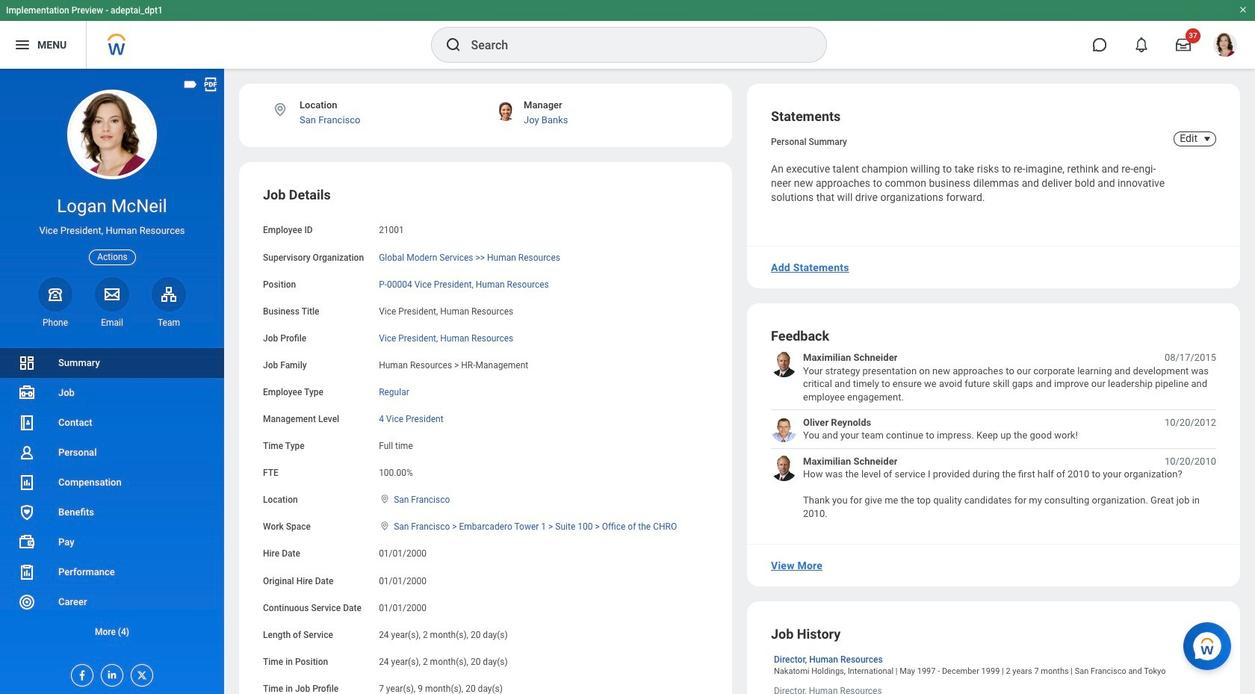 Task type: locate. For each thing, give the bounding box(es) containing it.
Search Workday  search field
[[471, 28, 796, 61]]

group
[[263, 186, 709, 694]]

performance image
[[18, 564, 36, 582]]

1 location image from the top
[[379, 494, 391, 505]]

career image
[[18, 593, 36, 611]]

location image
[[379, 494, 391, 505], [379, 521, 391, 532]]

view printable version (pdf) image
[[203, 76, 219, 93]]

inbox large image
[[1177, 37, 1191, 52]]

benefits image
[[18, 504, 36, 522]]

employee's photo (maximilian schneider) image down employee's photo (oliver reynolds) at the right
[[771, 455, 798, 481]]

justify image
[[13, 36, 31, 54]]

compensation image
[[18, 474, 36, 492]]

linkedin image
[[102, 665, 118, 681]]

0 vertical spatial employee's photo (maximilian schneider) image
[[771, 352, 798, 378]]

employee's photo (maximilian schneider) image up employee's photo (oliver reynolds) at the right
[[771, 352, 798, 378]]

0 vertical spatial location image
[[379, 494, 391, 505]]

1 vertical spatial employee's photo (maximilian schneider) image
[[771, 455, 798, 481]]

contact image
[[18, 414, 36, 432]]

profile logan mcneil image
[[1214, 33, 1238, 60]]

banner
[[0, 0, 1256, 69]]

navigation pane region
[[0, 69, 224, 694]]

phone logan mcneil element
[[38, 317, 73, 329]]

view team image
[[160, 285, 178, 303]]

employee's photo (maximilian schneider) image
[[771, 352, 798, 378], [771, 455, 798, 481]]

list
[[0, 348, 224, 647], [771, 352, 1217, 520]]

location image
[[272, 102, 289, 118]]

1 vertical spatial location image
[[379, 521, 391, 532]]

notifications large image
[[1135, 37, 1150, 52]]



Task type: vqa. For each thing, say whether or not it's contained in the screenshot.
10/18/2023
no



Task type: describe. For each thing, give the bounding box(es) containing it.
x image
[[132, 665, 148, 682]]

personal summary element
[[771, 134, 848, 147]]

caret down image
[[1199, 133, 1217, 145]]

summary image
[[18, 354, 36, 372]]

pay image
[[18, 534, 36, 552]]

0 horizontal spatial list
[[0, 348, 224, 647]]

2 employee's photo (maximilian schneider) image from the top
[[771, 455, 798, 481]]

phone image
[[45, 285, 66, 303]]

team logan mcneil element
[[152, 317, 186, 329]]

facebook image
[[72, 665, 88, 682]]

mail image
[[103, 285, 121, 303]]

email logan mcneil element
[[95, 317, 129, 329]]

1 horizontal spatial list
[[771, 352, 1217, 520]]

close environment banner image
[[1239, 5, 1248, 14]]

tag image
[[182, 76, 199, 93]]

personal image
[[18, 444, 36, 462]]

employee's photo (oliver reynolds) image
[[771, 416, 798, 442]]

full time element
[[379, 438, 413, 452]]

search image
[[444, 36, 462, 54]]

2 location image from the top
[[379, 521, 391, 532]]

1 employee's photo (maximilian schneider) image from the top
[[771, 352, 798, 378]]

job image
[[18, 384, 36, 402]]



